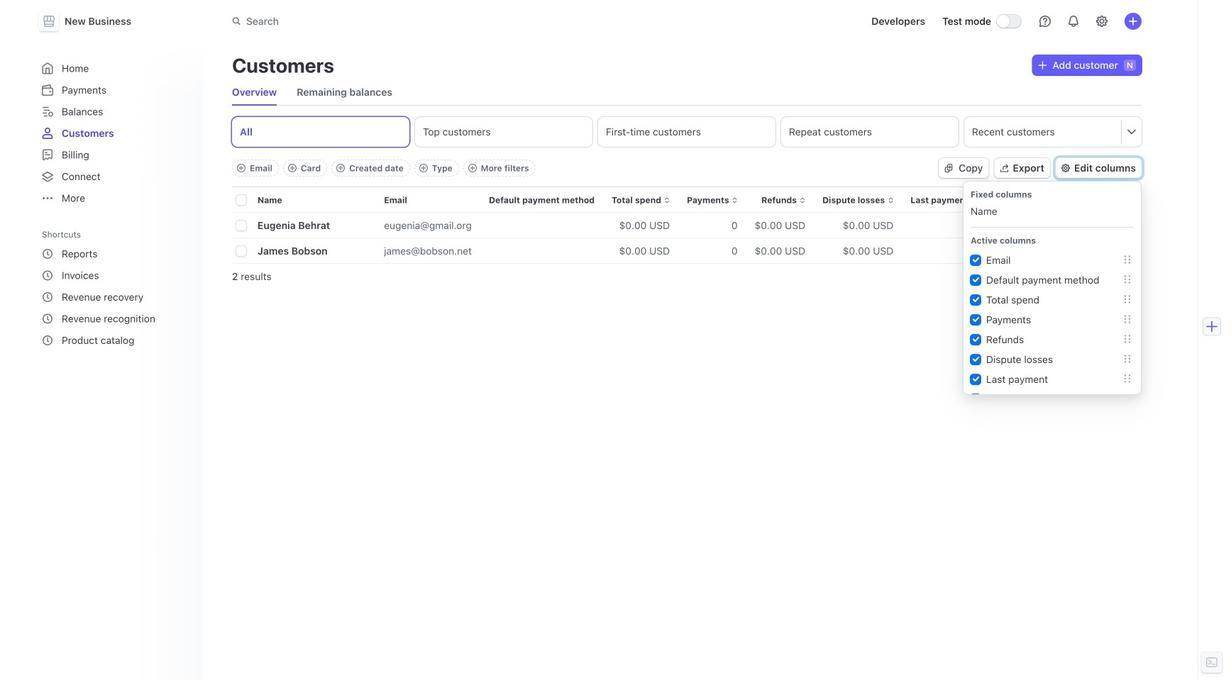 Task type: locate. For each thing, give the bounding box(es) containing it.
1 vertical spatial tab list
[[232, 117, 1142, 147]]

Search text field
[[224, 8, 624, 34]]

0 vertical spatial select item checkbox
[[236, 221, 246, 231]]

toolbar
[[232, 160, 535, 177]]

None checkbox
[[971, 315, 981, 325], [971, 355, 981, 365], [971, 315, 981, 325], [971, 355, 981, 365]]

1 horizontal spatial svg image
[[1039, 61, 1047, 70]]

0 vertical spatial svg image
[[1039, 61, 1047, 70]]

add card image
[[288, 164, 297, 172]]

1 vertical spatial svg image
[[945, 164, 953, 172]]

1 select item checkbox from the top
[[236, 221, 246, 231]]

manage shortcuts image
[[180, 230, 188, 239]]

None search field
[[224, 8, 624, 34]]

add more filters image
[[468, 164, 477, 172]]

add type image
[[419, 164, 428, 172]]

tab list
[[232, 79, 1142, 106], [232, 117, 1142, 147]]

0 vertical spatial tab list
[[232, 79, 1142, 106]]

1 vertical spatial select item checkbox
[[236, 246, 246, 256]]

notifications image
[[1068, 16, 1079, 27]]

Select item checkbox
[[236, 221, 246, 231], [236, 246, 246, 256]]

shortcuts element
[[36, 225, 195, 352], [36, 242, 195, 352]]

svg image
[[1039, 61, 1047, 70], [945, 164, 953, 172]]

None checkbox
[[971, 256, 981, 265], [971, 275, 981, 285], [971, 295, 981, 305], [971, 335, 981, 345], [971, 375, 981, 385], [971, 256, 981, 265], [971, 275, 981, 285], [971, 295, 981, 305], [971, 335, 981, 345], [971, 375, 981, 385]]

settings image
[[1096, 16, 1108, 27]]



Task type: describe. For each thing, give the bounding box(es) containing it.
help image
[[1040, 16, 1051, 27]]

2 shortcuts element from the top
[[36, 242, 195, 352]]

core navigation links element
[[36, 57, 195, 210]]

2 tab list from the top
[[232, 117, 1142, 147]]

Test mode checkbox
[[997, 15, 1021, 28]]

1 tab list from the top
[[232, 79, 1142, 106]]

1 shortcuts element from the top
[[36, 225, 195, 352]]

0 horizontal spatial svg image
[[945, 164, 953, 172]]

2 select item checkbox from the top
[[236, 246, 246, 256]]

add created date image
[[336, 164, 345, 172]]

open overflow menu image
[[1128, 127, 1136, 136]]

add email image
[[237, 164, 246, 172]]

Select All checkbox
[[236, 195, 246, 205]]



Task type: vqa. For each thing, say whether or not it's contained in the screenshot.
first tab list
yes



